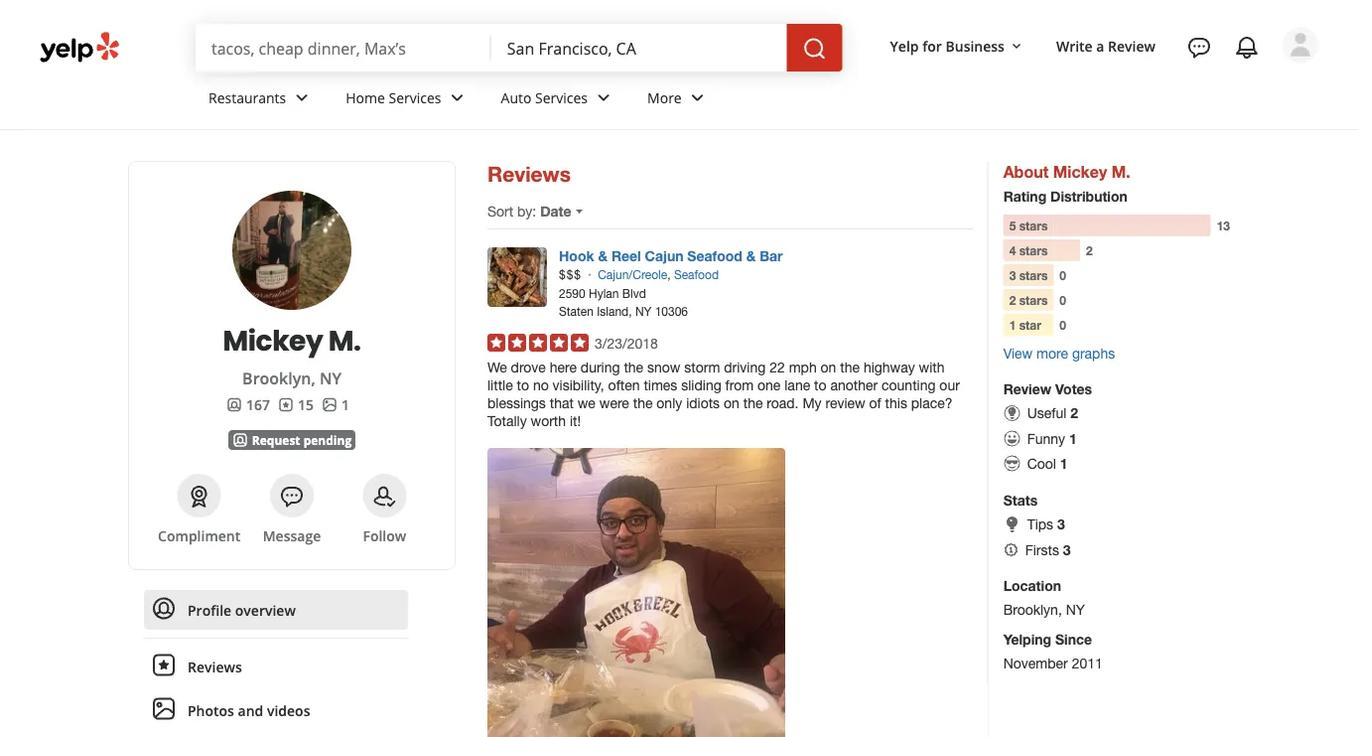 Task type: describe. For each thing, give the bounding box(es) containing it.
from
[[726, 377, 754, 393]]

during
[[581, 359, 620, 375]]

bar
[[760, 248, 783, 264]]

more link
[[632, 72, 726, 129]]

menu containing profile overview
[[144, 590, 408, 737]]

1 horizontal spatial on
[[821, 359, 837, 375]]

cajun/creole link
[[598, 267, 668, 281]]

0 vertical spatial seafood
[[688, 248, 743, 264]]

1 horizontal spatial mickey
[[1054, 162, 1108, 181]]

votes
[[1056, 381, 1093, 397]]

hook & reel cajun seafood & bar image
[[488, 247, 547, 307]]

Find text field
[[212, 37, 476, 59]]

16 photos v2 image
[[322, 397, 338, 413]]

photos
[[188, 701, 234, 720]]

2 to from the left
[[815, 377, 827, 393]]

more
[[648, 88, 682, 107]]

stars for 5 stars
[[1020, 219, 1048, 232]]

friends element
[[227, 394, 270, 414]]

hook
[[559, 248, 595, 264]]

rating distribution
[[1004, 188, 1128, 205]]

profile overview menu item
[[144, 590, 408, 639]]

review votes
[[1004, 381, 1093, 397]]

home services link
[[330, 72, 485, 129]]

cajun/creole
[[598, 267, 668, 281]]

write a review link
[[1049, 28, 1164, 64]]

auto
[[501, 88, 532, 107]]

that
[[550, 395, 574, 411]]

0 for 1 star
[[1060, 318, 1067, 332]]

yelp
[[891, 36, 919, 55]]

0 vertical spatial 3
[[1010, 268, 1017, 282]]

10306
[[655, 304, 688, 318]]

more
[[1037, 345, 1069, 362]]

messages image
[[1188, 36, 1212, 60]]

we
[[578, 395, 596, 411]]

photo of hook & reel cajun seafood & bar - staten island, ny, united states image
[[488, 448, 786, 737]]

0 horizontal spatial on
[[724, 395, 740, 411]]

2011
[[1072, 655, 1103, 671]]

1 horizontal spatial 2
[[1071, 405, 1079, 421]]

blvd
[[623, 286, 646, 300]]

services for home services
[[389, 88, 442, 107]]

my
[[803, 395, 822, 411]]

yelping
[[1004, 631, 1052, 648]]

here
[[550, 359, 577, 375]]

ny inside location brooklyn, ny
[[1067, 601, 1086, 618]]

24 chevron down v2 image
[[290, 86, 314, 110]]

rating
[[1004, 188, 1047, 205]]

24 photos v2 image
[[152, 697, 176, 721]]

sliding
[[682, 377, 722, 393]]

0 for 3 stars
[[1060, 268, 1067, 282]]

useful 2
[[1028, 405, 1079, 421]]

stars for 4 stars
[[1020, 243, 1048, 257]]

star
[[1020, 318, 1042, 332]]

photos element
[[322, 394, 350, 414]]

message
[[263, 526, 321, 545]]

2 stars
[[1010, 293, 1048, 307]]

distribution
[[1051, 188, 1128, 205]]

auto services
[[501, 88, 588, 107]]

15
[[298, 395, 314, 414]]

videos
[[267, 701, 310, 720]]

staten
[[559, 304, 594, 318]]

2590 hylan blvd staten island, ny 10306
[[559, 286, 688, 318]]

hylan
[[589, 286, 619, 300]]

snow
[[648, 359, 681, 375]]

yelping since november 2011
[[1004, 631, 1103, 671]]

none field find
[[212, 37, 476, 59]]

follow
[[363, 526, 407, 545]]

photos and videos link
[[144, 690, 408, 730]]

our
[[940, 377, 960, 393]]

home services
[[346, 88, 442, 107]]

1 vertical spatial review
[[1004, 381, 1052, 397]]

0 for 2 stars
[[1060, 293, 1067, 307]]

the up another
[[841, 359, 860, 375]]

road.
[[767, 395, 799, 411]]

place?
[[912, 395, 953, 411]]

reviews link
[[144, 647, 408, 686]]

funny
[[1028, 430, 1066, 446]]

3/23/2018
[[595, 335, 658, 352]]

graphs
[[1073, 345, 1116, 362]]

cool
[[1028, 455, 1057, 472]]

review
[[826, 395, 866, 411]]

hook & reel cajun seafood & bar link
[[559, 248, 783, 264]]

worth
[[531, 413, 566, 429]]

view more graphs link
[[1004, 345, 1116, 362]]

follow image
[[373, 485, 397, 509]]

funny 1
[[1028, 430, 1077, 446]]

cool 1
[[1028, 455, 1068, 472]]

times
[[644, 377, 678, 393]]

compliment image
[[187, 485, 211, 509]]

profile overview link
[[144, 590, 408, 630]]

pending
[[304, 432, 352, 448]]

cajun
[[645, 248, 684, 264]]

5 stars
[[1010, 219, 1048, 232]]

16 friends v2 image for request pending
[[232, 432, 248, 448]]

overview
[[235, 600, 296, 619]]

notifications image
[[1236, 36, 1260, 60]]

about
[[1004, 162, 1049, 181]]

1 horizontal spatial m.
[[1112, 162, 1131, 181]]

view
[[1004, 345, 1033, 362]]

1 & from the left
[[598, 248, 608, 264]]

a
[[1097, 36, 1105, 55]]

island,
[[597, 304, 632, 318]]

home
[[346, 88, 385, 107]]

write
[[1057, 36, 1093, 55]]

the down times
[[633, 395, 653, 411]]

yelp for business button
[[883, 28, 1033, 64]]

location
[[1004, 578, 1062, 594]]

since
[[1056, 631, 1093, 648]]

often
[[609, 377, 640, 393]]

reel
[[612, 248, 641, 264]]

photos and videos
[[188, 701, 310, 720]]

one
[[758, 377, 781, 393]]

highway
[[864, 359, 916, 375]]

3 for firsts
[[1064, 541, 1071, 558]]

tips
[[1028, 516, 1054, 533]]

with
[[919, 359, 945, 375]]

2 & from the left
[[747, 248, 756, 264]]

seafood link
[[674, 267, 719, 281]]



Task type: vqa. For each thing, say whether or not it's contained in the screenshot.
AVAILABLE
no



Task type: locate. For each thing, give the bounding box(es) containing it.
0 horizontal spatial reviews
[[188, 657, 242, 676]]

1 vertical spatial ny
[[320, 368, 342, 389]]

1 vertical spatial 16 friends v2 image
[[232, 432, 248, 448]]

16 review v2 image
[[278, 397, 294, 413]]

1 horizontal spatial brooklyn,
[[1004, 601, 1063, 618]]

1 horizontal spatial ny
[[636, 304, 652, 318]]

of
[[870, 395, 882, 411]]

yelp for business
[[891, 36, 1005, 55]]

this
[[886, 395, 908, 411]]

0 up view more graphs link
[[1060, 318, 1067, 332]]

none field up home
[[212, 37, 476, 59]]

24 chevron down v2 image for home services
[[446, 86, 469, 110]]

drove
[[511, 359, 546, 375]]

totally
[[488, 413, 527, 429]]

24 chevron down v2 image
[[446, 86, 469, 110], [592, 86, 616, 110], [686, 86, 710, 110]]

16 chevron down v2 image
[[1009, 38, 1025, 54]]

24 chevron down v2 image right auto services
[[592, 86, 616, 110]]

3 stars
[[1010, 268, 1048, 282]]

none field near
[[507, 37, 771, 59]]

firsts
[[1026, 541, 1060, 558]]

driving
[[724, 359, 766, 375]]

24 review v2 image
[[152, 653, 176, 677]]

1 vertical spatial seafood
[[674, 267, 719, 281]]

1 vertical spatial reviews
[[188, 657, 242, 676]]

24 chevron down v2 image inside more link
[[686, 86, 710, 110]]

16 friends v2 image for 167
[[227, 397, 242, 413]]

13
[[1217, 219, 1231, 232]]

1 vertical spatial 2
[[1010, 293, 1017, 307]]

0 horizontal spatial 2
[[1010, 293, 1017, 307]]

1 none field from the left
[[212, 37, 476, 59]]

1 horizontal spatial review
[[1109, 36, 1156, 55]]

mickey inside mickey m. brooklyn, ny
[[223, 321, 323, 360]]

2 none field from the left
[[507, 37, 771, 59]]

0 vertical spatial 2
[[1087, 243, 1093, 257]]

0 vertical spatial m.
[[1112, 162, 1131, 181]]

0 vertical spatial ny
[[636, 304, 652, 318]]

& left bar
[[747, 248, 756, 264]]

brooklyn, down location
[[1004, 601, 1063, 618]]

2
[[1087, 243, 1093, 257], [1010, 293, 1017, 307], [1071, 405, 1079, 421]]

date
[[541, 203, 572, 220]]

mickey
[[1054, 162, 1108, 181], [223, 321, 323, 360]]

we
[[488, 359, 507, 375]]

1 horizontal spatial services
[[535, 88, 588, 107]]

mickey up distribution
[[1054, 162, 1108, 181]]

firsts 3
[[1026, 541, 1071, 558]]

ny inside mickey m. brooklyn, ny
[[320, 368, 342, 389]]

seafood
[[688, 248, 743, 264], [674, 267, 719, 281]]

2 vertical spatial 3
[[1064, 541, 1071, 558]]

business categories element
[[193, 72, 1319, 129]]

0 vertical spatial reviews
[[488, 161, 571, 186]]

1 right 16 photos v2 on the bottom left
[[342, 395, 350, 414]]

greg r. image
[[1283, 27, 1319, 63]]

0 vertical spatial brooklyn,
[[242, 368, 316, 389]]

only
[[657, 395, 683, 411]]

request pending
[[252, 432, 352, 448]]

idiots
[[687, 395, 720, 411]]

seafood up seafood link
[[688, 248, 743, 264]]

0 horizontal spatial review
[[1004, 381, 1052, 397]]

1 horizontal spatial &
[[747, 248, 756, 264]]

sort
[[488, 203, 514, 220]]

2 stars from the top
[[1020, 243, 1048, 257]]

ny up since
[[1067, 601, 1086, 618]]

2 for 2
[[1087, 243, 1093, 257]]

None search field
[[196, 24, 847, 72]]

1 vertical spatial brooklyn,
[[1004, 601, 1063, 618]]

& left reel
[[598, 248, 608, 264]]

location brooklyn, ny
[[1004, 578, 1086, 618]]

2 up 1 star
[[1010, 293, 1017, 307]]

reviews up photos
[[188, 657, 242, 676]]

167
[[246, 395, 270, 414]]

stars right 5
[[1020, 219, 1048, 232]]

0 vertical spatial mickey
[[1054, 162, 1108, 181]]

2 vertical spatial 0
[[1060, 318, 1067, 332]]

hook & reel cajun seafood & bar
[[559, 248, 783, 264]]

1 right the funny
[[1070, 430, 1077, 446]]

compliment
[[158, 526, 241, 545]]

0 horizontal spatial services
[[389, 88, 442, 107]]

message image
[[280, 485, 304, 509]]

1 star
[[1010, 318, 1042, 332]]

0 horizontal spatial &
[[598, 248, 608, 264]]

ny up photos element
[[320, 368, 342, 389]]

by:
[[518, 203, 537, 220]]

1 vertical spatial 0
[[1060, 293, 1067, 307]]

user actions element
[[875, 25, 1347, 147]]

for
[[923, 36, 943, 55]]

menu
[[144, 590, 408, 737]]

cajun/creole , seafood
[[598, 267, 719, 281]]

Near text field
[[507, 37, 771, 59]]

1 horizontal spatial none field
[[507, 37, 771, 59]]

the down from
[[744, 395, 763, 411]]

about mickey m.
[[1004, 162, 1131, 181]]

2 vertical spatial 2
[[1071, 405, 1079, 421]]

16 friends v2 image left request
[[232, 432, 248, 448]]

visibility,
[[553, 377, 605, 393]]

2 24 chevron down v2 image from the left
[[592, 86, 616, 110]]

1 right cool at the right bottom
[[1061, 455, 1068, 472]]

24 chevron down v2 image for more
[[686, 86, 710, 110]]

review inside user actions "element"
[[1109, 36, 1156, 55]]

mickey m. link
[[153, 321, 431, 360]]

services right home
[[389, 88, 442, 107]]

review up useful
[[1004, 381, 1052, 397]]

2 horizontal spatial ny
[[1067, 601, 1086, 618]]

3 stars from the top
[[1020, 268, 1048, 282]]

3 down 4 at right
[[1010, 268, 1017, 282]]

profile overview
[[188, 600, 296, 619]]

little
[[488, 377, 513, 393]]

0 vertical spatial on
[[821, 359, 837, 375]]

lane
[[785, 377, 811, 393]]

0 horizontal spatial to
[[517, 377, 529, 393]]

,
[[668, 267, 671, 281]]

2 horizontal spatial 24 chevron down v2 image
[[686, 86, 710, 110]]

2 services from the left
[[535, 88, 588, 107]]

0 horizontal spatial m.
[[329, 321, 361, 360]]

counting
[[882, 377, 936, 393]]

2 down votes
[[1071, 405, 1079, 421]]

stars for 2 stars
[[1020, 293, 1048, 307]]

and
[[238, 701, 264, 720]]

services for auto services
[[535, 88, 588, 107]]

3 for tips
[[1058, 516, 1066, 533]]

profile
[[188, 600, 232, 619]]

2 down distribution
[[1087, 243, 1093, 257]]

2 0 from the top
[[1060, 293, 1067, 307]]

0 right 3 stars
[[1060, 268, 1067, 282]]

restaurants link
[[193, 72, 330, 129]]

1 24 chevron down v2 image from the left
[[446, 86, 469, 110]]

the up often
[[624, 359, 644, 375]]

brooklyn, inside location brooklyn, ny
[[1004, 601, 1063, 618]]

1 left the star
[[1010, 318, 1017, 332]]

ny inside 2590 hylan blvd staten island, ny 10306
[[636, 304, 652, 318]]

review
[[1109, 36, 1156, 55], [1004, 381, 1052, 397]]

3 right tips
[[1058, 516, 1066, 533]]

1 horizontal spatial to
[[815, 377, 827, 393]]

0 vertical spatial review
[[1109, 36, 1156, 55]]

0 right 2 stars
[[1060, 293, 1067, 307]]

to left no
[[517, 377, 529, 393]]

1 vertical spatial 3
[[1058, 516, 1066, 533]]

2 vertical spatial ny
[[1067, 601, 1086, 618]]

1 horizontal spatial reviews
[[488, 161, 571, 186]]

sort by: date
[[488, 203, 572, 220]]

to up my
[[815, 377, 827, 393]]

mickey up 167
[[223, 321, 323, 360]]

auto services link
[[485, 72, 632, 129]]

1 vertical spatial mickey
[[223, 321, 323, 360]]

on right the 'mph'
[[821, 359, 837, 375]]

seafood right ,
[[674, 267, 719, 281]]

ny down blvd
[[636, 304, 652, 318]]

3 0 from the top
[[1060, 318, 1067, 332]]

we drove here during the snow storm driving 22 mph on the highway with little to no visibility, often times sliding from one lane to another counting our blessings that we were the only idiots on the road. my review of this place? totally worth it!
[[488, 359, 960, 429]]

16 friends v2 image
[[227, 397, 242, 413], [232, 432, 248, 448]]

1
[[1010, 318, 1017, 332], [342, 395, 350, 414], [1070, 430, 1077, 446], [1061, 455, 1068, 472]]

reviews element
[[278, 394, 314, 414]]

1 to from the left
[[517, 377, 529, 393]]

m. up distribution
[[1112, 162, 1131, 181]]

16 friends v2 image inside friends element
[[227, 397, 242, 413]]

1 vertical spatial m.
[[329, 321, 361, 360]]

m. inside mickey m. brooklyn, ny
[[329, 321, 361, 360]]

24 chevron down v2 image inside home services link
[[446, 86, 469, 110]]

0 horizontal spatial brooklyn,
[[242, 368, 316, 389]]

2 horizontal spatial 2
[[1087, 243, 1093, 257]]

on
[[821, 359, 837, 375], [724, 395, 740, 411]]

24 chevron down v2 image for auto services
[[592, 86, 616, 110]]

0 vertical spatial 16 friends v2 image
[[227, 397, 242, 413]]

24 chevron down v2 image left auto
[[446, 86, 469, 110]]

0 horizontal spatial ny
[[320, 368, 342, 389]]

m. up photos element
[[329, 321, 361, 360]]

24 chevron down v2 image right more
[[686, 86, 710, 110]]

reviews
[[488, 161, 571, 186], [188, 657, 242, 676]]

1 inside photos element
[[342, 395, 350, 414]]

none field up more
[[507, 37, 771, 59]]

4
[[1010, 243, 1017, 257]]

4 stars from the top
[[1020, 293, 1048, 307]]

1 vertical spatial on
[[724, 395, 740, 411]]

3 right firsts
[[1064, 541, 1071, 558]]

24 chevron down v2 image inside auto services link
[[592, 86, 616, 110]]

it!
[[570, 413, 581, 429]]

2 for 2 stars
[[1010, 293, 1017, 307]]

0 horizontal spatial 24 chevron down v2 image
[[446, 86, 469, 110]]

0 horizontal spatial none field
[[212, 37, 476, 59]]

stars up 2 stars
[[1020, 268, 1048, 282]]

3 24 chevron down v2 image from the left
[[686, 86, 710, 110]]

request
[[252, 432, 301, 448]]

search image
[[803, 37, 827, 61]]

write a review
[[1057, 36, 1156, 55]]

5.0 star rating image
[[488, 334, 589, 352]]

reviews up sort by: date
[[488, 161, 571, 186]]

stats
[[1004, 492, 1038, 509]]

1 horizontal spatial 24 chevron down v2 image
[[592, 86, 616, 110]]

business
[[946, 36, 1005, 55]]

stars for 3 stars
[[1020, 268, 1048, 282]]

4 stars
[[1010, 243, 1048, 257]]

1 0 from the top
[[1060, 268, 1067, 282]]

None field
[[212, 37, 476, 59], [507, 37, 771, 59]]

useful
[[1028, 405, 1067, 421]]

brooklyn, inside mickey m. brooklyn, ny
[[242, 368, 316, 389]]

storm
[[685, 359, 721, 375]]

services right auto
[[535, 88, 588, 107]]

review right a
[[1109, 36, 1156, 55]]

16 friends v2 image left 167
[[227, 397, 242, 413]]

stars right 4 at right
[[1020, 243, 1048, 257]]

1 stars from the top
[[1020, 219, 1048, 232]]

0 vertical spatial 0
[[1060, 268, 1067, 282]]

were
[[600, 395, 630, 411]]

mph
[[789, 359, 817, 375]]

the
[[624, 359, 644, 375], [841, 359, 860, 375], [633, 395, 653, 411], [744, 395, 763, 411]]

tips 3
[[1028, 516, 1066, 533]]

on down from
[[724, 395, 740, 411]]

services
[[389, 88, 442, 107], [535, 88, 588, 107]]

1 services from the left
[[389, 88, 442, 107]]

brooklyn, up "16 review v2" image
[[242, 368, 316, 389]]

24 profile v2 image
[[152, 597, 176, 620]]

0 horizontal spatial mickey
[[223, 321, 323, 360]]

stars up the star
[[1020, 293, 1048, 307]]



